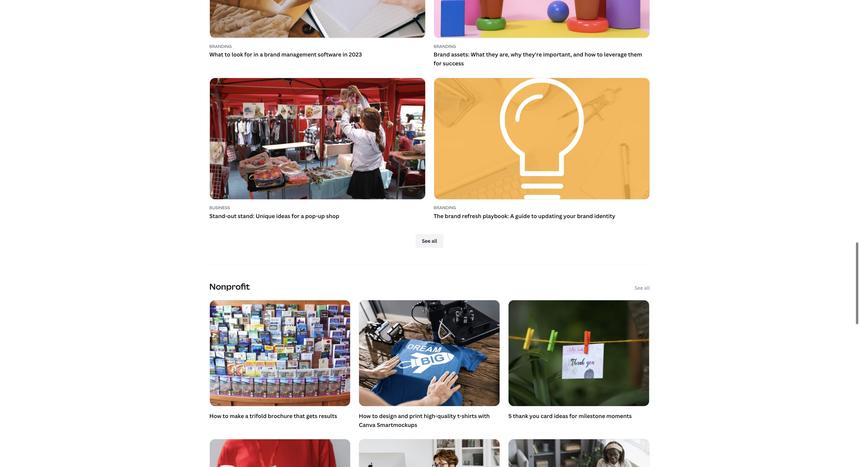 Task type: locate. For each thing, give the bounding box(es) containing it.
they
[[486, 51, 498, 58]]

important,
[[543, 51, 572, 58]]

0 horizontal spatial and
[[398, 413, 408, 421]]

1 horizontal spatial ideas
[[554, 413, 568, 421]]

to inside branding brand assets: what they are, why they're important, and how to leverage them for success
[[597, 51, 603, 58]]

2 how from the left
[[359, 413, 371, 421]]

canva
[[359, 422, 376, 429]]

0 horizontal spatial ideas
[[276, 213, 290, 220]]

software
[[318, 51, 341, 58]]

and
[[573, 51, 583, 58], [398, 413, 408, 421]]

brand assets: what they are, why they're important, and how to leverage them for success link
[[434, 51, 650, 68]]

to
[[225, 51, 230, 58], [597, 51, 603, 58], [531, 213, 537, 220], [223, 413, 228, 421], [372, 413, 378, 421]]

for left pop-
[[292, 213, 300, 220]]

for
[[244, 51, 252, 58], [434, 60, 442, 67], [292, 213, 300, 220], [570, 413, 577, 421]]

them
[[628, 51, 642, 58]]

a left pop-
[[301, 213, 304, 220]]

for down brand
[[434, 60, 442, 67]]

brand right the
[[445, 213, 461, 220]]

branding inside branding what to look for in a brand management software in 2023
[[209, 43, 232, 49]]

branding brand assets: what they are, why they're important, and how to leverage them for success
[[434, 43, 642, 67]]

ideas
[[276, 213, 290, 220], [554, 413, 568, 421]]

ideas inside 'link'
[[554, 413, 568, 421]]

what
[[209, 51, 223, 58], [471, 51, 485, 58]]

2023
[[349, 51, 362, 58]]

5 thank you card ideas for milestone moments link
[[508, 301, 650, 423]]

branding link
[[209, 43, 426, 49], [434, 43, 650, 49], [434, 205, 650, 211]]

what left they
[[471, 51, 485, 58]]

0 vertical spatial and
[[573, 51, 583, 58]]

2 horizontal spatial a
[[301, 213, 304, 220]]

branding up the
[[434, 205, 456, 211]]

the
[[434, 213, 444, 220]]

brand right your
[[577, 213, 593, 220]]

guide
[[515, 213, 530, 220]]

business link
[[209, 205, 426, 211]]

branding link up the brand refresh playbook: a guide to updating your brand identity link
[[434, 205, 650, 211]]

you
[[530, 413, 540, 421]]

0 horizontal spatial how
[[209, 413, 221, 421]]

for left milestone
[[570, 413, 577, 421]]

1 vertical spatial ideas
[[554, 413, 568, 421]]

how for how to design and print high-quality t-shirts with canva smartmockups
[[359, 413, 371, 421]]

brand
[[434, 51, 450, 58]]

assets:
[[451, 51, 470, 58]]

stand:
[[238, 213, 254, 220]]

branding inside branding the brand refresh playbook: a guide to updating your brand identity
[[434, 205, 456, 211]]

and left how
[[573, 51, 583, 58]]

1 vertical spatial a
[[301, 213, 304, 220]]

to up canva
[[372, 413, 378, 421]]

branding what to look for in a brand management software in 2023
[[209, 43, 362, 58]]

look
[[232, 51, 243, 58]]

to left make
[[223, 413, 228, 421]]

and inside how to design and print high-quality t-shirts with canva smartmockups
[[398, 413, 408, 421]]

a right look
[[260, 51, 263, 58]]

leverage
[[604, 51, 627, 58]]

unique
[[256, 213, 275, 220]]

how to design and print high-quality t-shirts with canva smartmockups
[[359, 413, 490, 429]]

how
[[585, 51, 596, 58]]

in
[[254, 51, 259, 58], [343, 51, 348, 58]]

for inside branding what to look for in a brand management software in 2023
[[244, 51, 252, 58]]

milestone
[[579, 413, 605, 421]]

in left 2023 at the top
[[343, 51, 348, 58]]

0 vertical spatial ideas
[[276, 213, 290, 220]]

to right guide
[[531, 213, 537, 220]]

0 horizontal spatial brand
[[264, 51, 280, 58]]

business stand-out stand: unique ideas for a pop-up shop
[[209, 205, 339, 220]]

what left look
[[209, 51, 223, 58]]

card
[[541, 413, 553, 421]]

in right look
[[254, 51, 259, 58]]

stand-out stand: unique ideas for a pop-up shop link
[[209, 212, 426, 221]]

0 vertical spatial a
[[260, 51, 263, 58]]

1 horizontal spatial and
[[573, 51, 583, 58]]

a
[[260, 51, 263, 58], [301, 213, 304, 220], [245, 413, 248, 421]]

for right look
[[244, 51, 252, 58]]

what inside branding what to look for in a brand management software in 2023
[[209, 51, 223, 58]]

brand left management
[[264, 51, 280, 58]]

branding inside branding brand assets: what they are, why they're important, and how to leverage them for success
[[434, 43, 456, 49]]

a
[[510, 213, 514, 220]]

branding link up they're
[[434, 43, 650, 49]]

to left look
[[225, 51, 230, 58]]

shop
[[326, 213, 339, 220]]

a right make
[[245, 413, 248, 421]]

what to look for in a brand management software in 2023 link
[[209, 51, 426, 59]]

see all link
[[635, 285, 650, 292]]

1 horizontal spatial what
[[471, 51, 485, 58]]

photo from pexels image
[[210, 78, 425, 200]]

and up smartmockups
[[398, 413, 408, 421]]

1 horizontal spatial in
[[343, 51, 348, 58]]

branding for what
[[209, 43, 232, 49]]

brochure
[[268, 413, 293, 421]]

branding
[[209, 43, 232, 49], [434, 43, 456, 49], [434, 205, 456, 211]]

business
[[209, 205, 230, 211]]

with
[[478, 413, 490, 421]]

how left make
[[209, 413, 221, 421]]

branding link up what to look for in a brand management software in 2023 link
[[209, 43, 426, 49]]

2 what from the left
[[471, 51, 485, 58]]

are,
[[500, 51, 510, 58]]

branding up brand
[[434, 43, 456, 49]]

0 horizontal spatial in
[[254, 51, 259, 58]]

1 how from the left
[[209, 413, 221, 421]]

branding up look
[[209, 43, 232, 49]]

a inside business stand-out stand: unique ideas for a pop-up shop
[[301, 213, 304, 220]]

2 vertical spatial a
[[245, 413, 248, 421]]

up
[[318, 213, 325, 220]]

success
[[443, 60, 464, 67]]

0 horizontal spatial what
[[209, 51, 223, 58]]

1 vertical spatial and
[[398, 413, 408, 421]]

to right how
[[597, 51, 603, 58]]

ideas right card
[[554, 413, 568, 421]]

that
[[294, 413, 305, 421]]

branding the brand refresh playbook: a guide to updating your brand identity
[[434, 205, 615, 220]]

how
[[209, 413, 221, 421], [359, 413, 371, 421]]

identity
[[594, 213, 615, 220]]

brand
[[264, 51, 280, 58], [445, 213, 461, 220], [577, 213, 593, 220]]

how inside how to design and print high-quality t-shirts with canva smartmockups
[[359, 413, 371, 421]]

1 horizontal spatial a
[[260, 51, 263, 58]]

branding link for important,
[[434, 43, 650, 49]]

ideas right unique
[[276, 213, 290, 220]]

stand-
[[209, 213, 227, 220]]

1 horizontal spatial how
[[359, 413, 371, 421]]

for inside 'link'
[[570, 413, 577, 421]]

ideas inside business stand-out stand: unique ideas for a pop-up shop
[[276, 213, 290, 220]]

what inside branding brand assets: what they are, why they're important, and how to leverage them for success
[[471, 51, 485, 58]]

management
[[281, 51, 317, 58]]

branding for the
[[434, 205, 456, 211]]

how up canva
[[359, 413, 371, 421]]

shirts
[[462, 413, 477, 421]]

1 what from the left
[[209, 51, 223, 58]]



Task type: vqa. For each thing, say whether or not it's contained in the screenshot.
the our
no



Task type: describe. For each thing, give the bounding box(es) containing it.
the brand refresh playbook: a guide to updating your brand identity link
[[434, 212, 650, 221]]

playbook:
[[483, 213, 509, 220]]

quality
[[437, 413, 456, 421]]

refresh
[[462, 213, 481, 220]]

see all
[[635, 285, 650, 292]]

t-
[[457, 413, 462, 421]]

0 horizontal spatial a
[[245, 413, 248, 421]]

see
[[635, 285, 643, 292]]

to inside branding what to look for in a brand management software in 2023
[[225, 51, 230, 58]]

5 thank you card ideas for milestone moments
[[508, 413, 632, 421]]

branding link for management
[[209, 43, 426, 49]]

pexels thới nam cao 10806198 image
[[509, 301, 649, 407]]

high-
[[424, 413, 437, 421]]

1 in from the left
[[254, 51, 259, 58]]

all
[[644, 285, 650, 292]]

to inside how to design and print high-quality t-shirts with canva smartmockups
[[372, 413, 378, 421]]

2 horizontal spatial brand
[[577, 213, 593, 220]]

print
[[409, 413, 423, 421]]

how to make a trifold brochure that gets results
[[209, 413, 337, 421]]

results
[[319, 413, 337, 421]]

trifold
[[250, 413, 267, 421]]

5
[[508, 413, 512, 421]]

gets
[[306, 413, 318, 421]]

1 horizontal spatial brand
[[445, 213, 461, 220]]

they're
[[523, 51, 542, 58]]

to inside branding the brand refresh playbook: a guide to updating your brand identity
[[531, 213, 537, 220]]

your
[[564, 213, 576, 220]]

thank
[[513, 413, 528, 421]]

branding for brand
[[434, 43, 456, 49]]

2 in from the left
[[343, 51, 348, 58]]

pop-
[[305, 213, 318, 220]]

and inside branding brand assets: what they are, why they're important, and how to leverage them for success
[[573, 51, 583, 58]]

make
[[230, 413, 244, 421]]

nonprofit
[[209, 281, 250, 293]]

updating
[[538, 213, 562, 220]]

how for how to make a trifold brochure that gets results
[[209, 413, 221, 421]]

branding link for updating
[[434, 205, 650, 211]]

how to make a trifold brochure that gets results link
[[209, 301, 351, 423]]

design
[[379, 413, 397, 421]]

brand inside branding what to look for in a brand management software in 2023
[[264, 51, 280, 58]]

moments
[[607, 413, 632, 421]]

for inside branding brand assets: what they are, why they're important, and how to leverage them for success
[[434, 60, 442, 67]]

for inside business stand-out stand: unique ideas for a pop-up shop
[[292, 213, 300, 220]]

why
[[511, 51, 522, 58]]

a inside branding what to look for in a brand management software in 2023
[[260, 51, 263, 58]]

smartmockups
[[377, 422, 417, 429]]

how to design and print high-quality t-shirts with canva smartmockups link
[[359, 301, 500, 432]]

out
[[227, 213, 237, 220]]



